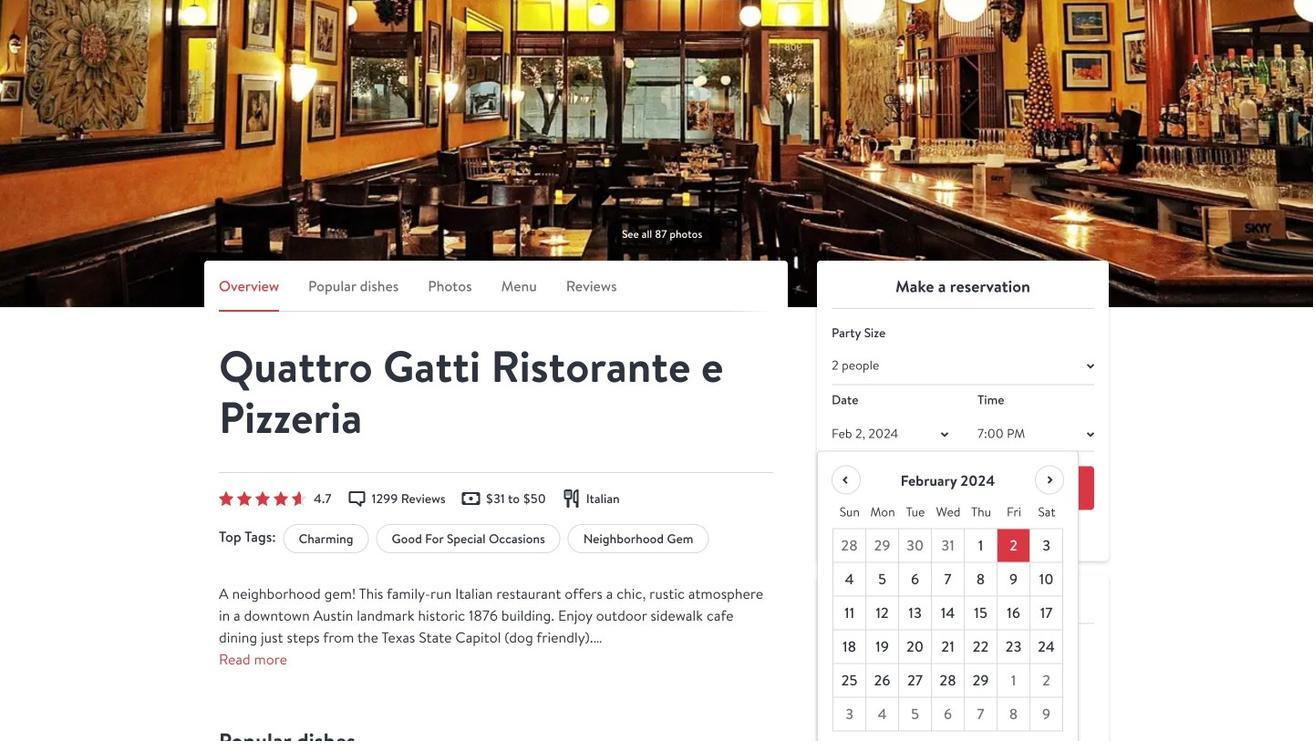 Task type: vqa. For each thing, say whether or not it's contained in the screenshot.
day, at right
no



Task type: locate. For each thing, give the bounding box(es) containing it.
quattro gatti ristorante e pizzeria, austin, tx image
[[0, 0, 1313, 307]]

4.7 stars image
[[219, 491, 306, 506]]

tab list
[[219, 275, 773, 312]]

grid
[[833, 496, 1063, 732]]

tuesday element
[[899, 496, 932, 529]]

monday element
[[866, 496, 899, 529]]



Task type: describe. For each thing, give the bounding box(es) containing it.
thursday element
[[965, 496, 998, 529]]

friday element
[[998, 496, 1030, 529]]

sunday element
[[833, 496, 866, 529]]

wednesday element
[[932, 496, 965, 529]]

saturday element
[[1030, 496, 1063, 529]]



